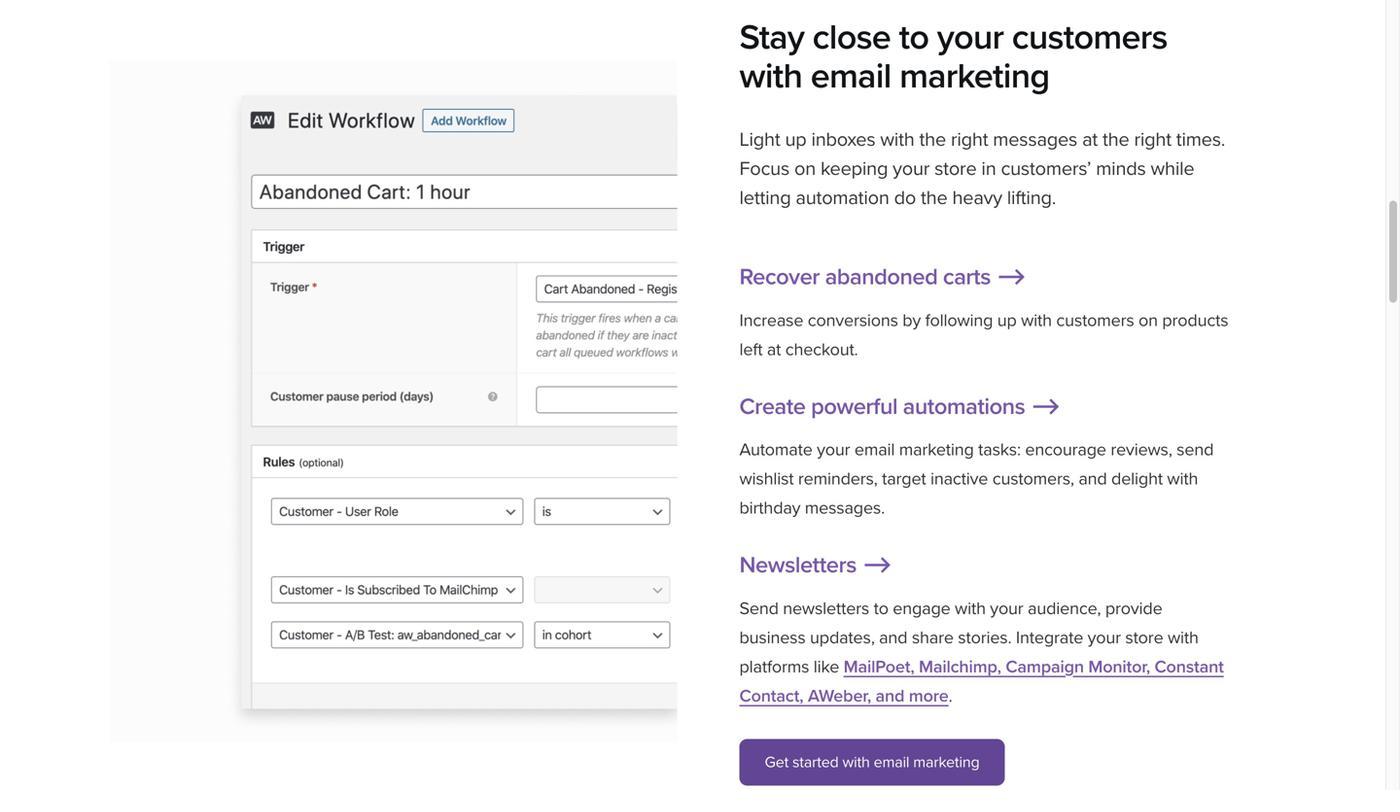 Task type: locate. For each thing, give the bounding box(es) containing it.
0 horizontal spatial store
[[934, 157, 977, 180]]

close
[[813, 16, 891, 58]]

powerful
[[811, 393, 898, 420]]

messages.
[[805, 498, 885, 519]]

email right started
[[874, 753, 909, 772]]

1 horizontal spatial right
[[1134, 128, 1171, 151]]

.
[[949, 686, 952, 707]]

and up mailpoet, in the bottom of the page
[[879, 627, 907, 648]]

0 vertical spatial ⟶
[[996, 264, 1026, 291]]

1 vertical spatial marketing
[[899, 439, 974, 460]]

up inside light up inboxes with the right messages at the right times. focus on keeping your store in customers' minds while letting automation do the heavy lifting.
[[785, 128, 807, 151]]

with
[[739, 55, 802, 97], [880, 128, 915, 151], [1021, 310, 1052, 331], [1167, 469, 1198, 490], [955, 598, 986, 619], [1168, 627, 1199, 648], [843, 753, 870, 772]]

send
[[739, 598, 779, 619]]

0 horizontal spatial up
[[785, 128, 807, 151]]

with down send
[[1167, 469, 1198, 490]]

1 horizontal spatial up
[[997, 310, 1017, 331]]

store for with
[[1125, 627, 1163, 648]]

2 horizontal spatial ⟶
[[1031, 393, 1061, 420]]

1 vertical spatial store
[[1125, 627, 1163, 648]]

at right left
[[767, 339, 781, 360]]

1 horizontal spatial store
[[1125, 627, 1163, 648]]

email inside stay close to your customers with email marketing
[[811, 55, 891, 97]]

marketing
[[899, 55, 1050, 97], [899, 439, 974, 460], [913, 753, 980, 772]]

with inside increase conversions by following up with customers on products left at checkout.
[[1021, 310, 1052, 331]]

store inside send newsletters to engage with your audience, provide business updates, and share stories. integrate your store with platforms like
[[1125, 627, 1163, 648]]

1 vertical spatial up
[[997, 310, 1017, 331]]

and down mailpoet, in the bottom of the page
[[876, 686, 905, 707]]

0 horizontal spatial on
[[794, 157, 816, 180]]

0 vertical spatial to
[[899, 16, 929, 58]]

⟶
[[996, 264, 1026, 291], [1031, 393, 1061, 420], [862, 552, 892, 579]]

and down encourage
[[1079, 469, 1107, 490]]

wishlist
[[739, 469, 794, 490]]

to inside send newsletters to engage with your audience, provide business updates, and share stories. integrate your store with platforms like
[[874, 598, 889, 619]]

your inside automate your email marketing tasks: encourage reviews, send wishlist reminders, target inactive customers, and delight with birthday messages.
[[817, 439, 850, 460]]

on right the focus
[[794, 157, 816, 180]]

email
[[811, 55, 891, 97], [855, 439, 895, 460], [874, 753, 909, 772]]

0 vertical spatial at
[[1082, 128, 1098, 151]]

right up "in"
[[951, 128, 988, 151]]

to for engage
[[874, 598, 889, 619]]

1 vertical spatial customers
[[1056, 310, 1134, 331]]

customers'
[[1001, 157, 1091, 180]]

marketing up the messages
[[899, 55, 1050, 97]]

0 vertical spatial customers
[[1012, 16, 1168, 58]]

conversions
[[808, 310, 898, 331]]

newsletters
[[783, 598, 869, 619]]

engage
[[893, 598, 950, 619]]

0 horizontal spatial ⟶
[[862, 552, 892, 579]]

1 vertical spatial to
[[874, 598, 889, 619]]

with up the light
[[739, 55, 802, 97]]

2 right from the left
[[1134, 128, 1171, 151]]

light
[[739, 128, 780, 151]]

1 vertical spatial email
[[855, 439, 895, 460]]

do
[[894, 186, 916, 209]]

on
[[794, 157, 816, 180], [1139, 310, 1158, 331]]

0 vertical spatial up
[[785, 128, 807, 151]]

on inside light up inboxes with the right messages at the right times. focus on keeping your store in customers' minds while letting automation do the heavy lifting.
[[794, 157, 816, 180]]

1 horizontal spatial ⟶
[[996, 264, 1026, 291]]

heavy
[[952, 186, 1002, 209]]

up
[[785, 128, 807, 151], [997, 310, 1017, 331]]

your
[[937, 16, 1004, 58], [893, 157, 930, 180], [817, 439, 850, 460], [990, 598, 1023, 619], [1088, 627, 1121, 648]]

1 horizontal spatial to
[[899, 16, 929, 58]]

tasks:
[[978, 439, 1021, 460]]

newsletters ⟶
[[739, 552, 892, 579]]

minds
[[1096, 157, 1146, 180]]

to inside stay close to your customers with email marketing
[[899, 16, 929, 58]]

to
[[899, 16, 929, 58], [874, 598, 889, 619]]

right
[[951, 128, 988, 151], [1134, 128, 1171, 151]]

⟶ down the 'messages.' at the bottom of page
[[862, 552, 892, 579]]

0 horizontal spatial right
[[951, 128, 988, 151]]

0 vertical spatial store
[[934, 157, 977, 180]]

platforms
[[739, 657, 809, 677]]

store
[[934, 157, 977, 180], [1125, 627, 1163, 648]]

0 vertical spatial marketing
[[899, 55, 1050, 97]]

email up 'inboxes'
[[811, 55, 891, 97]]

get started with email marketing
[[765, 753, 980, 772]]

email up the target
[[855, 439, 895, 460]]

on left products
[[1139, 310, 1158, 331]]

1 horizontal spatial at
[[1082, 128, 1098, 151]]

to for your
[[899, 16, 929, 58]]

delight
[[1111, 469, 1163, 490]]

to left engage
[[874, 598, 889, 619]]

abandoned
[[825, 264, 938, 291]]

automate
[[739, 439, 813, 460]]

marketing inside get started with email marketing link
[[913, 753, 980, 772]]

with inside stay close to your customers with email marketing
[[739, 55, 802, 97]]

customers
[[1012, 16, 1168, 58], [1056, 310, 1134, 331]]

store inside light up inboxes with the right messages at the right times. focus on keeping your store in customers' minds while letting automation do the heavy lifting.
[[934, 157, 977, 180]]

1 vertical spatial at
[[767, 339, 781, 360]]

2 vertical spatial and
[[876, 686, 905, 707]]

cart
[[943, 264, 980, 291]]

get started with email marketing link
[[739, 739, 1005, 786]]

2 vertical spatial email
[[874, 753, 909, 772]]

⟶ up encourage
[[1031, 393, 1061, 420]]

2 vertical spatial ⟶
[[862, 552, 892, 579]]

2 vertical spatial marketing
[[913, 753, 980, 772]]

1 horizontal spatial on
[[1139, 310, 1158, 331]]

the
[[919, 128, 946, 151], [1103, 128, 1129, 151], [921, 186, 948, 209]]

0 vertical spatial on
[[794, 157, 816, 180]]

recover
[[739, 264, 820, 291]]

at inside light up inboxes with the right messages at the right times. focus on keeping your store in customers' minds while letting automation do the heavy lifting.
[[1082, 128, 1098, 151]]

0 vertical spatial email
[[811, 55, 891, 97]]

increase conversions by following up with customers on products left at checkout.
[[739, 310, 1228, 360]]

up right the following
[[997, 310, 1017, 331]]

at inside increase conversions by following up with customers on products left at checkout.
[[767, 339, 781, 360]]

up right the light
[[785, 128, 807, 151]]

0 vertical spatial and
[[1079, 469, 1107, 490]]

and
[[1079, 469, 1107, 490], [879, 627, 907, 648], [876, 686, 905, 707]]

updates,
[[810, 627, 875, 648]]

1 vertical spatial and
[[879, 627, 907, 648]]

at up minds
[[1082, 128, 1098, 151]]

by
[[903, 310, 921, 331]]

0 horizontal spatial to
[[874, 598, 889, 619]]

marketing down the .
[[913, 753, 980, 772]]

with up stories.
[[955, 598, 986, 619]]

right up 'while'
[[1134, 128, 1171, 151]]

with right the following
[[1021, 310, 1052, 331]]

store left "in"
[[934, 157, 977, 180]]

1 vertical spatial on
[[1139, 310, 1158, 331]]

mailpoet, mailchimp, campaign monitor, constant contact, aweber, and more
[[739, 657, 1224, 707]]

marketing up inactive
[[899, 439, 974, 460]]

business
[[739, 627, 806, 648]]

⟶ right s at the top right
[[996, 264, 1026, 291]]

0 horizontal spatial at
[[767, 339, 781, 360]]

stories.
[[958, 627, 1012, 648]]

store down the "provide"
[[1125, 627, 1163, 648]]

at
[[1082, 128, 1098, 151], [767, 339, 781, 360]]

target
[[882, 469, 926, 490]]

create
[[739, 393, 806, 420]]

with up the keeping
[[880, 128, 915, 151]]

to right close
[[899, 16, 929, 58]]



Task type: vqa. For each thing, say whether or not it's contained in the screenshot.
customers'
yes



Task type: describe. For each thing, give the bounding box(es) containing it.
send
[[1177, 439, 1214, 460]]

increase
[[739, 310, 803, 331]]

in
[[981, 157, 996, 180]]

integrate
[[1016, 627, 1083, 648]]

your inside stay close to your customers with email marketing
[[937, 16, 1004, 58]]

stay
[[739, 16, 804, 58]]

mailpoet,
[[844, 657, 915, 677]]

recover abandoned cart s ⟶
[[739, 264, 1026, 291]]

constant
[[1155, 657, 1224, 677]]

1 right from the left
[[951, 128, 988, 151]]

birthday
[[739, 498, 801, 519]]

mailchimp,
[[919, 657, 1001, 677]]

reviews,
[[1111, 439, 1172, 460]]

email inside automate your email marketing tasks: encourage reviews, send wishlist reminders, target inactive customers, and delight with birthday messages.
[[855, 439, 895, 460]]

light up inboxes with the right messages at the right times. focus on keeping your store in customers' minds while letting automation do the heavy lifting.
[[739, 128, 1225, 209]]

automations
[[903, 393, 1025, 420]]

customers,
[[992, 469, 1074, 490]]

stay close to your customers with email marketing
[[739, 16, 1168, 97]]

monitor,
[[1088, 657, 1150, 677]]

inactive
[[930, 469, 988, 490]]

with up constant
[[1168, 627, 1199, 648]]

with inside automate your email marketing tasks: encourage reviews, send wishlist reminders, target inactive customers, and delight with birthday messages.
[[1167, 469, 1198, 490]]

with right started
[[843, 753, 870, 772]]

automate your email marketing tasks: encourage reviews, send wishlist reminders, target inactive customers, and delight with birthday messages.
[[739, 439, 1214, 519]]

started
[[792, 753, 839, 772]]

and inside mailpoet, mailchimp, campaign monitor, constant contact, aweber, and more
[[876, 686, 905, 707]]

and inside send newsletters to engage with your audience, provide business updates, and share stories. integrate your store with platforms like
[[879, 627, 907, 648]]

left
[[739, 339, 763, 360]]

share
[[912, 627, 954, 648]]

campaign
[[1006, 657, 1084, 677]]

mailpoet, mailchimp, campaign monitor, constant contact, aweber, and more link
[[739, 657, 1224, 707]]

provide
[[1105, 598, 1162, 619]]

lifting.
[[1007, 186, 1056, 209]]

s
[[980, 264, 991, 291]]

get
[[765, 753, 789, 772]]

automation
[[796, 186, 889, 209]]

email inside get started with email marketing link
[[874, 753, 909, 772]]

store for in
[[934, 157, 977, 180]]

more
[[909, 686, 949, 707]]

on inside increase conversions by following up with customers on products left at checkout.
[[1139, 310, 1158, 331]]

aweber,
[[808, 686, 871, 707]]

marketing inside stay close to your customers with email marketing
[[899, 55, 1050, 97]]

checkout.
[[785, 339, 858, 360]]

messages
[[993, 128, 1077, 151]]

create powerful automations ⟶
[[739, 393, 1061, 420]]

letting
[[739, 186, 791, 209]]

inboxes
[[811, 128, 875, 151]]

contact,
[[739, 686, 803, 707]]

products
[[1162, 310, 1228, 331]]

1 vertical spatial ⟶
[[1031, 393, 1061, 420]]

newsletters
[[739, 552, 856, 579]]

and inside automate your email marketing tasks: encourage reviews, send wishlist reminders, target inactive customers, and delight with birthday messages.
[[1079, 469, 1107, 490]]

times.
[[1176, 128, 1225, 151]]

marketing inside automate your email marketing tasks: encourage reviews, send wishlist reminders, target inactive customers, and delight with birthday messages.
[[899, 439, 974, 460]]

customers inside stay close to your customers with email marketing
[[1012, 16, 1168, 58]]

keeping
[[821, 157, 888, 180]]

encourage
[[1025, 439, 1106, 460]]

focus
[[739, 157, 790, 180]]

following
[[925, 310, 993, 331]]

reminders,
[[798, 469, 878, 490]]

like
[[814, 657, 839, 677]]

while
[[1151, 157, 1194, 180]]

with inside light up inboxes with the right messages at the right times. focus on keeping your store in customers' minds while letting automation do the heavy lifting.
[[880, 128, 915, 151]]

send newsletters to engage with your audience, provide business updates, and share stories. integrate your store with platforms like
[[739, 598, 1199, 677]]

audience,
[[1028, 598, 1101, 619]]

customers inside increase conversions by following up with customers on products left at checkout.
[[1056, 310, 1134, 331]]

up inside increase conversions by following up with customers on products left at checkout.
[[997, 310, 1017, 331]]

your inside light up inboxes with the right messages at the right times. focus on keeping your store in customers' minds while letting automation do the heavy lifting.
[[893, 157, 930, 180]]



